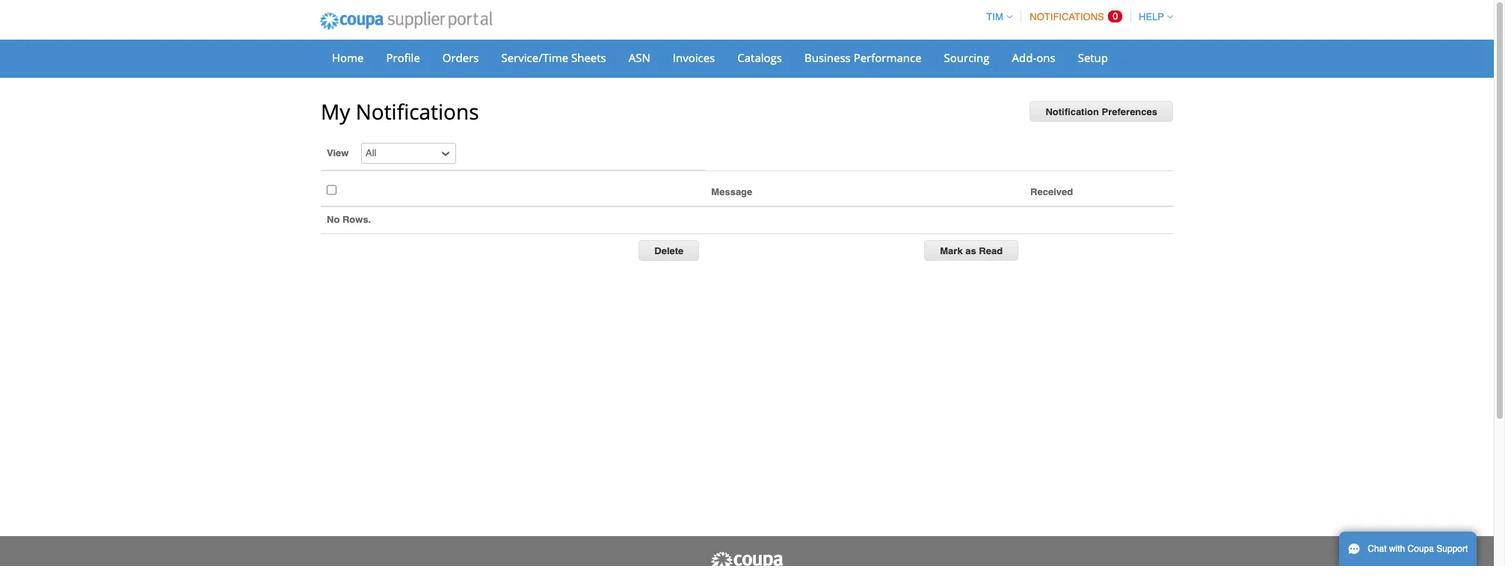 Task type: vqa. For each thing, say whether or not it's contained in the screenshot.
My Notifications
yes



Task type: describe. For each thing, give the bounding box(es) containing it.
0 horizontal spatial notifications
[[356, 97, 479, 126]]

notification
[[1046, 106, 1100, 117]]

support
[[1437, 544, 1469, 554]]

no
[[327, 214, 340, 225]]

delete button
[[639, 240, 700, 261]]

delete
[[655, 245, 684, 256]]

notifications 0
[[1030, 10, 1119, 22]]

performance
[[854, 50, 922, 65]]

notification preferences
[[1046, 106, 1158, 117]]

mark
[[940, 245, 963, 256]]

chat with coupa support
[[1368, 544, 1469, 554]]

with
[[1390, 544, 1406, 554]]

my notifications
[[321, 97, 479, 126]]

profile link
[[377, 46, 430, 69]]

add-ons link
[[1003, 46, 1066, 69]]

setup link
[[1069, 46, 1118, 69]]

sheets
[[571, 50, 606, 65]]

0
[[1113, 10, 1119, 22]]

navigation containing notifications 0
[[947, 2, 1201, 140]]

0 horizontal spatial coupa supplier portal image
[[310, 2, 502, 40]]

rows.
[[343, 214, 371, 225]]

no rows.
[[327, 214, 371, 225]]

asn link
[[619, 46, 660, 69]]

add-
[[1012, 50, 1037, 65]]

sourcing link
[[935, 46, 1000, 69]]

1 vertical spatial coupa supplier portal image
[[710, 551, 785, 566]]

tim
[[987, 11, 1004, 22]]

chat with coupa support button
[[1340, 532, 1478, 566]]

chat
[[1368, 544, 1387, 554]]

service/time sheets
[[502, 50, 606, 65]]

orders
[[443, 50, 479, 65]]



Task type: locate. For each thing, give the bounding box(es) containing it.
home
[[332, 50, 364, 65]]

catalogs
[[738, 50, 782, 65]]

ons
[[1037, 50, 1056, 65]]

notifications
[[1030, 11, 1105, 22], [356, 97, 479, 126]]

business performance link
[[795, 46, 932, 69]]

service/time sheets link
[[492, 46, 616, 69]]

business performance
[[805, 50, 922, 65]]

help link
[[1133, 11, 1174, 22]]

mark as read
[[940, 245, 1003, 256]]

1 horizontal spatial notifications
[[1030, 11, 1105, 22]]

coupa supplier portal image
[[310, 2, 502, 40], [710, 551, 785, 566]]

home link
[[322, 46, 374, 69]]

1 vertical spatial notifications
[[356, 97, 479, 126]]

notifications up the ons
[[1030, 11, 1105, 22]]

0 vertical spatial notifications
[[1030, 11, 1105, 22]]

notification preferences link
[[1030, 101, 1174, 122]]

tim link
[[980, 11, 1013, 22]]

my
[[321, 97, 350, 126]]

received
[[1031, 187, 1074, 198]]

view
[[327, 147, 349, 159]]

invoices link
[[663, 46, 725, 69]]

setup
[[1078, 50, 1109, 65]]

0 vertical spatial coupa supplier portal image
[[310, 2, 502, 40]]

add-ons
[[1012, 50, 1056, 65]]

1 horizontal spatial coupa supplier portal image
[[710, 551, 785, 566]]

read
[[979, 245, 1003, 256]]

as
[[966, 245, 977, 256]]

notifications down profile link
[[356, 97, 479, 126]]

business
[[805, 50, 851, 65]]

invoices
[[673, 50, 715, 65]]

orders link
[[433, 46, 489, 69]]

coupa
[[1408, 544, 1435, 554]]

preferences
[[1102, 106, 1158, 117]]

catalogs link
[[728, 46, 792, 69]]

asn
[[629, 50, 651, 65]]

mark as read button
[[925, 240, 1019, 261]]

profile
[[386, 50, 420, 65]]

navigation
[[947, 2, 1201, 140]]

message
[[712, 187, 753, 198]]

None checkbox
[[327, 180, 337, 200]]

help
[[1139, 11, 1165, 22]]

sourcing
[[944, 50, 990, 65]]

notifications inside notifications 0
[[1030, 11, 1105, 22]]

service/time
[[502, 50, 569, 65]]



